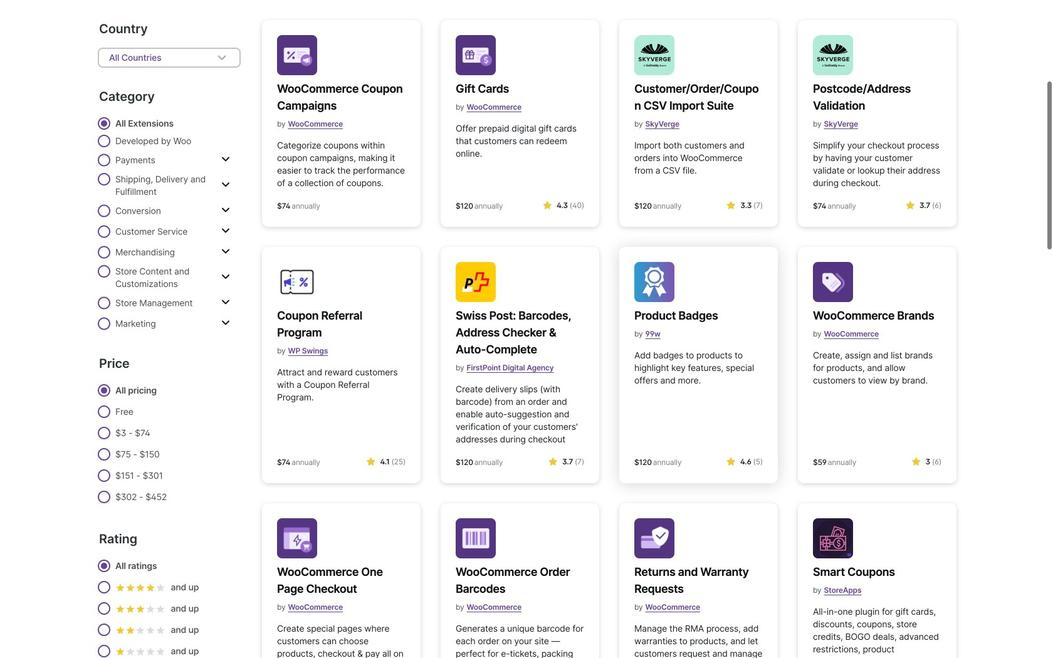 Task type: vqa. For each thing, say whether or not it's contained in the screenshot.
fifth Show subcategories icon from the top of the page
yes



Task type: locate. For each thing, give the bounding box(es) containing it.
5 show subcategories image from the top
[[221, 298, 230, 308]]

0 vertical spatial show subcategories image
[[221, 205, 230, 215]]

show subcategories image
[[221, 155, 230, 165], [221, 180, 230, 190], [221, 226, 230, 236], [221, 272, 230, 282], [221, 298, 230, 308], [221, 318, 230, 328]]

1 vertical spatial show subcategories image
[[221, 247, 230, 257]]

show subcategories image
[[221, 205, 230, 215], [221, 247, 230, 257]]

3 show subcategories image from the top
[[221, 226, 230, 236]]



Task type: describe. For each thing, give the bounding box(es) containing it.
4 show subcategories image from the top
[[221, 272, 230, 282]]

2 show subcategories image from the top
[[221, 180, 230, 190]]

2 show subcategories image from the top
[[221, 247, 230, 257]]

angle down image
[[214, 50, 229, 65]]

6 show subcategories image from the top
[[221, 318, 230, 328]]

Filter countries field
[[98, 48, 241, 68]]

1 show subcategories image from the top
[[221, 205, 230, 215]]

1 show subcategories image from the top
[[221, 155, 230, 165]]



